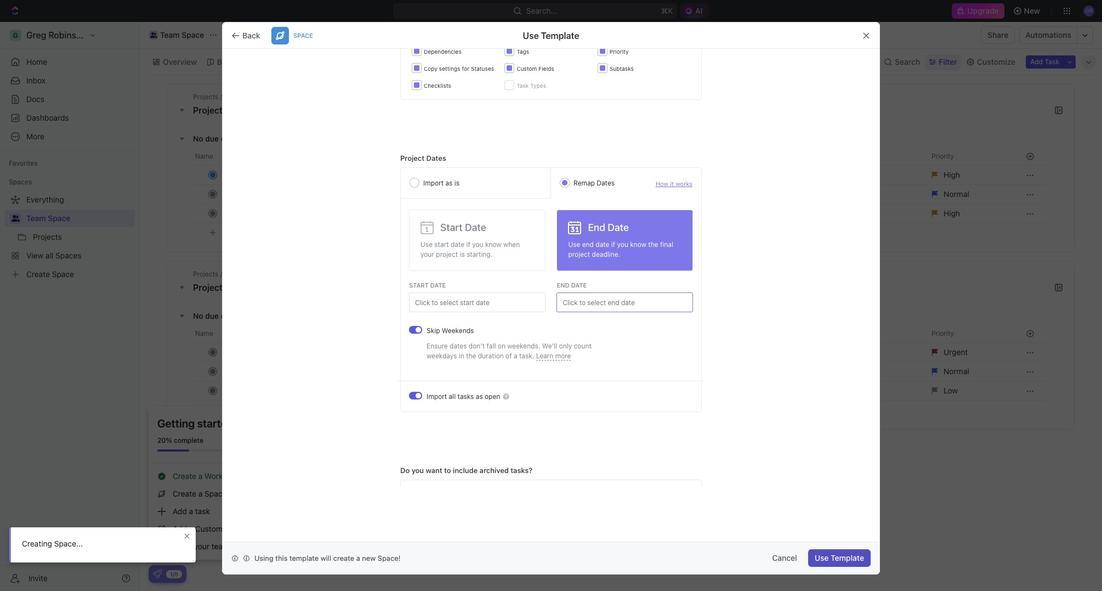 Task type: locate. For each thing, give the bounding box(es) containing it.
how it works
[[656, 180, 693, 187]]

date up the deadline.
[[596, 240, 610, 249]]

1 horizontal spatial invite
[[173, 542, 192, 551]]

2 no from the top
[[193, 311, 203, 320]]

1 horizontal spatial as
[[476, 392, 483, 400]]

learn
[[536, 352, 554, 360]]

1 vertical spatial is
[[460, 250, 465, 258]]

add down automations button
[[1031, 57, 1044, 66]]

1 horizontal spatial team space link
[[147, 29, 207, 42]]

project
[[436, 250, 458, 258], [569, 250, 591, 258]]

workspace
[[205, 471, 244, 481]]

1 horizontal spatial template
[[831, 553, 865, 562]]

is up start at top
[[455, 179, 460, 187]]

1 horizontal spatial date
[[572, 282, 587, 289]]

team space link inside tree
[[26, 210, 133, 227]]

0 vertical spatial project
[[193, 105, 223, 115]]

know inside "use end date if you know the final project deadline."
[[631, 240, 647, 249]]

customize button
[[964, 54, 1020, 69]]

1 no due date from the top
[[193, 134, 237, 143]]

2 date from the left
[[608, 222, 629, 233]]

add down the add a task
[[173, 524, 187, 533]]

duration
[[478, 352, 504, 360]]

1 horizontal spatial use template
[[815, 553, 865, 562]]

use left start
[[421, 240, 433, 249]]

2 vertical spatial add
[[173, 524, 187, 533]]

0 horizontal spatial date
[[431, 282, 446, 289]]

1 vertical spatial invite
[[29, 573, 48, 582]]

1 vertical spatial your
[[194, 542, 210, 551]]

use right the cancel
[[815, 553, 829, 562]]

due down project 2
[[205, 134, 219, 143]]

0 vertical spatial create
[[173, 471, 196, 481]]

if up "starting."
[[467, 240, 471, 249]]

upgrade link
[[953, 3, 1005, 19]]

1 horizontal spatial custom
[[517, 65, 537, 72]]

board link
[[215, 54, 239, 69]]

add left task
[[173, 506, 187, 516]]

1 vertical spatial use template
[[815, 553, 865, 562]]

project for project 2
[[193, 105, 223, 115]]

add for add task
[[1031, 57, 1044, 66]]

want
[[426, 466, 443, 475]]

1 vertical spatial no
[[193, 311, 203, 320]]

2 no due date from the top
[[193, 311, 237, 320]]

create
[[173, 471, 196, 481], [173, 489, 196, 498]]

no due date
[[193, 134, 237, 143], [193, 311, 237, 320]]

task down automations button
[[1046, 57, 1060, 66]]

0 horizontal spatial as
[[446, 179, 453, 187]]

0 horizontal spatial template
[[541, 30, 580, 40]]

share button
[[982, 26, 1016, 44]]

custom down task
[[195, 524, 223, 533]]

team space link
[[147, 29, 207, 42], [26, 210, 133, 227]]

end date
[[557, 282, 587, 289]]

date down 2
[[221, 134, 237, 143]]

favorites button
[[4, 157, 42, 170]]

1 horizontal spatial user group image
[[150, 32, 157, 38]]

0 horizontal spatial invite
[[29, 573, 48, 582]]

no
[[193, 134, 203, 143], [193, 311, 203, 320]]

due
[[205, 134, 219, 143], [205, 311, 219, 320]]

you right do
[[412, 466, 424, 475]]

1 no from the top
[[193, 134, 203, 143]]

date inside use start date if you know when your project is starting.
[[451, 240, 465, 249]]

2 date from the left
[[572, 282, 587, 289]]

your up start date at left top
[[421, 250, 435, 258]]

date for end date
[[608, 222, 629, 233]]

project down end
[[569, 250, 591, 258]]

0 horizontal spatial team
[[26, 213, 46, 223]]

invite inside sidebar "navigation"
[[29, 573, 48, 582]]

due down project 1
[[205, 311, 219, 320]]

if for start
[[467, 240, 471, 249]]

back button
[[227, 27, 267, 44]]

0 horizontal spatial date
[[465, 222, 487, 233]]

create up the add a task
[[173, 489, 196, 498]]

creating space...
[[22, 539, 83, 548]]

if inside use start date if you know when your project is starting.
[[467, 240, 471, 249]]

share
[[988, 30, 1009, 40]]

statuses
[[471, 65, 494, 72]]

2 if from the left
[[612, 240, 616, 249]]

1 horizontal spatial the
[[649, 240, 659, 249]]

learn more
[[536, 352, 572, 360]]

1 vertical spatial no due date
[[193, 311, 237, 320]]

0 horizontal spatial use template
[[523, 30, 580, 40]]

template
[[290, 553, 319, 562]]

is left "starting."
[[460, 250, 465, 258]]

open
[[485, 392, 501, 400]]

project inside use start date if you know when your project is starting.
[[436, 250, 458, 258]]

project inside "use end date if you know the final project deadline."
[[569, 250, 591, 258]]

upgrade
[[968, 6, 1000, 15]]

0 horizontal spatial the
[[466, 352, 477, 360]]

your inside use start date if you know when your project is starting.
[[421, 250, 435, 258]]

project
[[193, 105, 223, 115], [401, 154, 425, 162], [193, 283, 223, 292]]

deadline.
[[592, 250, 621, 258]]

task
[[195, 506, 210, 516]]

0 vertical spatial the
[[649, 240, 659, 249]]

a up the create a space
[[199, 471, 203, 481]]

table link
[[384, 54, 405, 69]]

0 vertical spatial team space link
[[147, 29, 207, 42]]

0 vertical spatial team space
[[160, 30, 204, 40]]

0 horizontal spatial team space link
[[26, 210, 133, 227]]

1 date from the left
[[465, 222, 487, 233]]

know inside use start date if you know when your project is starting.
[[486, 240, 502, 249]]

add task button
[[1027, 55, 1065, 68]]

dates right remap
[[597, 179, 615, 187]]

as down project dates
[[446, 179, 453, 187]]

works
[[676, 180, 693, 187]]

team down spaces
[[26, 213, 46, 223]]

0 horizontal spatial know
[[486, 240, 502, 249]]

end
[[583, 240, 594, 249]]

the inside ensure dates don't fall on weekends. we'll only count weekdays in the duration of a task.
[[466, 352, 477, 360]]

a right of at the left of page
[[514, 352, 518, 360]]

0 vertical spatial custom
[[517, 65, 537, 72]]

use template down search... in the top of the page
[[523, 30, 580, 40]]

you up the deadline.
[[618, 240, 629, 249]]

know left final on the top right
[[631, 240, 647, 249]]

board
[[217, 57, 239, 66]]

you up "starting."
[[473, 240, 484, 249]]

0 vertical spatial team
[[160, 30, 180, 40]]

tasks?
[[511, 466, 533, 475]]

2 know from the left
[[631, 240, 647, 249]]

space...
[[54, 539, 83, 548]]

overview
[[163, 57, 197, 66]]

dates up import as is
[[427, 154, 446, 162]]

you
[[473, 240, 484, 249], [618, 240, 629, 249], [412, 466, 424, 475]]

2 vertical spatial project
[[193, 283, 223, 292]]

1 vertical spatial dates
[[597, 179, 615, 187]]

date right start
[[431, 282, 446, 289]]

1 project from the left
[[436, 250, 458, 258]]

0 vertical spatial user group image
[[150, 32, 157, 38]]

create for create a space
[[173, 489, 196, 498]]

1 vertical spatial custom
[[195, 524, 223, 533]]

1 vertical spatial due
[[205, 311, 219, 320]]

1
[[225, 283, 229, 292]]

you for start date
[[473, 240, 484, 249]]

settings
[[439, 65, 461, 72]]

template
[[541, 30, 580, 40], [831, 553, 865, 562]]

0 horizontal spatial task
[[517, 82, 529, 89]]

1 horizontal spatial date
[[608, 222, 629, 233]]

project 1
[[193, 283, 231, 292]]

team space down spaces
[[26, 213, 70, 223]]

1 vertical spatial team space
[[26, 213, 70, 223]]

no due date for 2
[[193, 134, 237, 143]]

start date
[[441, 222, 487, 233]]

1 horizontal spatial your
[[421, 250, 435, 258]]

a up task
[[199, 489, 203, 498]]

1 horizontal spatial if
[[612, 240, 616, 249]]

import
[[424, 179, 444, 187], [427, 392, 447, 400]]

date down "1"
[[221, 311, 237, 320]]

the right 'in'
[[466, 352, 477, 360]]

date
[[431, 282, 446, 289], [572, 282, 587, 289]]

1 create from the top
[[173, 471, 196, 481]]

use template
[[523, 30, 580, 40], [815, 553, 865, 562]]

to
[[445, 466, 451, 475]]

new button
[[1009, 2, 1048, 20]]

1 vertical spatial task
[[517, 82, 529, 89]]

the left final on the top right
[[649, 240, 659, 249]]

if up the deadline.
[[612, 240, 616, 249]]

a left task
[[189, 506, 193, 516]]

2 due from the top
[[205, 311, 219, 320]]

skip weekends
[[427, 327, 474, 335]]

search
[[896, 57, 921, 66]]

0 vertical spatial import
[[424, 179, 444, 187]]

import for import all tasks as open
[[427, 392, 447, 400]]

use template button
[[809, 549, 871, 567]]

as left open
[[476, 392, 483, 400]]

start
[[409, 282, 429, 289]]

is
[[455, 179, 460, 187], [460, 250, 465, 258]]

import down project dates
[[424, 179, 444, 187]]

date right 'end'
[[608, 222, 629, 233]]

more
[[556, 352, 572, 360]]

1 vertical spatial template
[[831, 553, 865, 562]]

no due date down project 1
[[193, 311, 237, 320]]

create
[[334, 553, 355, 562]]

use left end
[[569, 240, 581, 249]]

1 horizontal spatial task
[[1046, 57, 1060, 66]]

1 vertical spatial add
[[173, 506, 187, 516]]

sidebar navigation
[[0, 22, 140, 591]]

if
[[467, 240, 471, 249], [612, 240, 616, 249]]

you inside "use end date if you know the final project deadline."
[[618, 240, 629, 249]]

custom down tags
[[517, 65, 537, 72]]

dates
[[427, 154, 446, 162], [597, 179, 615, 187]]

0 horizontal spatial user group image
[[11, 215, 19, 222]]

a left new at bottom left
[[357, 553, 360, 562]]

0 horizontal spatial project
[[436, 250, 458, 258]]

1 vertical spatial user group image
[[11, 215, 19, 222]]

1 horizontal spatial know
[[631, 240, 647, 249]]

1 date from the left
[[431, 282, 446, 289]]

1 vertical spatial create
[[173, 489, 196, 498]]

know up "starting."
[[486, 240, 502, 249]]

0 horizontal spatial team space
[[26, 213, 70, 223]]

1 horizontal spatial dates
[[597, 179, 615, 187]]

date for end date
[[572, 282, 587, 289]]

weekends.
[[508, 342, 541, 350]]

1 horizontal spatial you
[[473, 240, 484, 249]]

checklists
[[424, 82, 452, 89]]

team space up overview
[[160, 30, 204, 40]]

0 horizontal spatial dates
[[427, 154, 446, 162]]

1 vertical spatial team
[[26, 213, 46, 223]]

you inside use start date if you know when your project is starting.
[[473, 240, 484, 249]]

1 vertical spatial team space link
[[26, 210, 133, 227]]

copy settings for statuses
[[424, 65, 494, 72]]

invite down "creating" in the bottom left of the page
[[29, 573, 48, 582]]

add inside button
[[1031, 57, 1044, 66]]

date right end
[[572, 282, 587, 289]]

invite up 1/5
[[173, 542, 192, 551]]

0 vertical spatial dates
[[427, 154, 446, 162]]

2 project from the left
[[569, 250, 591, 258]]

1 vertical spatial project
[[401, 154, 425, 162]]

2 create from the top
[[173, 489, 196, 498]]

do
[[401, 466, 410, 475]]

0 vertical spatial add
[[1031, 57, 1044, 66]]

0 vertical spatial task
[[1046, 57, 1060, 66]]

as
[[446, 179, 453, 187], [476, 392, 483, 400]]

no down project 2
[[193, 134, 203, 143]]

a down the add a task
[[189, 524, 193, 533]]

use up tags
[[523, 30, 539, 40]]

project for end date
[[569, 250, 591, 258]]

if inside "use end date if you know the final project deadline."
[[612, 240, 616, 249]]

use inside "use end date if you know the final project deadline."
[[569, 240, 581, 249]]

0 vertical spatial due
[[205, 134, 219, 143]]

project up import as is
[[401, 154, 425, 162]]

20% complete
[[157, 436, 204, 444]]

overview link
[[161, 54, 197, 69]]

1 horizontal spatial project
[[569, 250, 591, 258]]

create up the create a space
[[173, 471, 196, 481]]

0 vertical spatial no due date
[[193, 134, 237, 143]]

if for end
[[612, 240, 616, 249]]

0 vertical spatial invite
[[173, 542, 192, 551]]

no due date down project 2
[[193, 134, 237, 143]]

using
[[255, 553, 274, 562]]

0 vertical spatial is
[[455, 179, 460, 187]]

0 vertical spatial your
[[421, 250, 435, 258]]

inbox
[[26, 76, 46, 85]]

user group image
[[150, 32, 157, 38], [11, 215, 19, 222]]

no down project 1
[[193, 311, 203, 320]]

0 vertical spatial no
[[193, 134, 203, 143]]

project left 2
[[193, 105, 223, 115]]

tasks
[[458, 392, 474, 400]]

date
[[465, 222, 487, 233], [608, 222, 629, 233]]

new
[[362, 553, 376, 562]]

add
[[1031, 57, 1044, 66], [173, 506, 187, 516], [173, 524, 187, 533]]

new
[[1025, 6, 1041, 15]]

0 vertical spatial use template
[[523, 30, 580, 40]]

import for import as is
[[424, 179, 444, 187]]

you for end date
[[618, 240, 629, 249]]

task left the types
[[517, 82, 529, 89]]

how
[[656, 180, 669, 187]]

onboarding checklist button image
[[153, 570, 162, 578]]

date right start
[[451, 240, 465, 249]]

remap dates
[[574, 179, 615, 187]]

start
[[435, 240, 449, 249]]

project left "1"
[[193, 283, 223, 292]]

dates for remap dates
[[597, 179, 615, 187]]

team up overview "link"
[[160, 30, 180, 40]]

1 if from the left
[[467, 240, 471, 249]]

custom fields
[[517, 65, 555, 72]]

0 vertical spatial as
[[446, 179, 453, 187]]

project down start
[[436, 250, 458, 258]]

1 vertical spatial the
[[466, 352, 477, 360]]

1 due from the top
[[205, 134, 219, 143]]

import left all
[[427, 392, 447, 400]]

1 know from the left
[[486, 240, 502, 249]]

team space inside tree
[[26, 213, 70, 223]]

due for 1
[[205, 311, 219, 320]]

1 horizontal spatial team space
[[160, 30, 204, 40]]

your down add a custom field
[[194, 542, 210, 551]]

1 horizontal spatial team
[[160, 30, 180, 40]]

1 vertical spatial import
[[427, 392, 447, 400]]

0 horizontal spatial your
[[194, 542, 210, 551]]

0 horizontal spatial if
[[467, 240, 471, 249]]

invite for invite your team
[[173, 542, 192, 551]]

dates for project dates
[[427, 154, 446, 162]]

use template inside button
[[815, 553, 865, 562]]

date up use start date if you know when your project is starting. at the left of the page
[[465, 222, 487, 233]]

use template right the cancel
[[815, 553, 865, 562]]

2 horizontal spatial you
[[618, 240, 629, 249]]



Task type: vqa. For each thing, say whether or not it's contained in the screenshot.
settings link
no



Task type: describe. For each thing, give the bounding box(es) containing it.
template inside button
[[831, 553, 865, 562]]

end
[[588, 222, 606, 233]]

team space tree
[[4, 191, 135, 283]]

invite for invite
[[29, 573, 48, 582]]

don't
[[469, 342, 485, 350]]

back
[[243, 30, 260, 40]]

on
[[498, 342, 506, 350]]

add for add a custom field
[[173, 524, 187, 533]]

add for add a task
[[173, 506, 187, 516]]

weekdays
[[427, 352, 457, 360]]

ensure
[[427, 342, 448, 350]]

date for start date
[[431, 282, 446, 289]]

dependencies
[[424, 48, 462, 55]]

add a task
[[173, 506, 210, 516]]

the inside "use end date if you know the final project deadline."
[[649, 240, 659, 249]]

dashboards link
[[4, 109, 135, 127]]

dates
[[450, 342, 467, 350]]

due for 2
[[205, 134, 219, 143]]

fields
[[539, 65, 555, 72]]

import as is
[[424, 179, 460, 187]]

0 horizontal spatial custom
[[195, 524, 223, 533]]

types
[[531, 82, 547, 89]]

project for project dates
[[401, 154, 425, 162]]

date inside "use end date if you know the final project deadline."
[[596, 240, 610, 249]]

count
[[574, 342, 592, 350]]

archived
[[480, 466, 509, 475]]

use inside use start date if you know when your project is starting.
[[421, 240, 433, 249]]

0 vertical spatial template
[[541, 30, 580, 40]]

task types
[[517, 82, 547, 89]]

20%
[[157, 436, 172, 444]]

learn more link
[[536, 352, 572, 361]]

import all tasks as open
[[427, 392, 501, 400]]

add a custom field
[[173, 524, 242, 533]]

for
[[462, 65, 470, 72]]

subtasks
[[610, 65, 634, 72]]

in
[[459, 352, 465, 360]]

fall
[[487, 342, 496, 350]]

⌘k
[[661, 6, 673, 15]]

add task
[[1031, 57, 1060, 66]]

table
[[386, 57, 405, 66]]

getting started
[[157, 417, 234, 430]]

using this template will create a new space !
[[255, 553, 401, 562]]

use inside button
[[815, 553, 829, 562]]

inbox link
[[4, 72, 135, 89]]

project for project 1
[[193, 283, 223, 292]]

docs
[[26, 94, 44, 104]]

ensure dates don't fall on weekends. we'll only count weekdays in the duration of a task.
[[427, 342, 592, 360]]

field
[[225, 524, 242, 533]]

know for end date
[[631, 240, 647, 249]]

project 2
[[193, 105, 232, 115]]

is inside use start date if you know when your project is starting.
[[460, 250, 465, 258]]

know for start date
[[486, 240, 502, 249]]

no due date for 1
[[193, 311, 237, 320]]

how it works link
[[656, 180, 693, 187]]

search...
[[526, 6, 558, 15]]

home
[[26, 57, 47, 66]]

use start date if you know when your project is starting.
[[421, 240, 520, 258]]

a for custom
[[189, 524, 193, 533]]

favorites
[[9, 159, 38, 167]]

no for project 1
[[193, 311, 203, 320]]

skip
[[427, 327, 440, 335]]

automations button
[[1021, 27, 1078, 43]]

home link
[[4, 53, 135, 71]]

0 horizontal spatial you
[[412, 466, 424, 475]]

a for workspace
[[199, 471, 203, 481]]

only
[[560, 342, 572, 350]]

complete
[[174, 436, 204, 444]]

a for task
[[189, 506, 193, 516]]

end date
[[588, 222, 629, 233]]

task.
[[520, 352, 535, 360]]

use end date if you know the final project deadline.
[[569, 240, 674, 258]]

space inside tree
[[48, 213, 70, 223]]

priority
[[610, 48, 629, 55]]

cancel
[[773, 553, 798, 562]]

starting.
[[467, 250, 493, 258]]

spaces
[[9, 178, 32, 186]]

search button
[[881, 54, 924, 69]]

create for create a workspace
[[173, 471, 196, 481]]

team
[[212, 542, 229, 551]]

docs link
[[4, 91, 135, 108]]

1 vertical spatial as
[[476, 392, 483, 400]]

weekends
[[442, 327, 474, 335]]

invite your team
[[173, 542, 229, 551]]

creating
[[22, 539, 52, 548]]

a inside ensure dates don't fall on weekends. we'll only count weekdays in the duration of a task.
[[514, 352, 518, 360]]

date for start date
[[465, 222, 487, 233]]

started
[[197, 417, 234, 430]]

this
[[276, 553, 288, 562]]

create a workspace
[[173, 471, 244, 481]]

1/5
[[170, 570, 178, 577]]

a for space
[[199, 489, 203, 498]]

user group image inside team space tree
[[11, 215, 19, 222]]

project for start date
[[436, 250, 458, 258]]

do you want to include archived tasks?
[[401, 466, 533, 475]]

team inside tree
[[26, 213, 46, 223]]

no for project 2
[[193, 134, 203, 143]]

it
[[671, 180, 674, 187]]

!
[[399, 553, 401, 562]]

all
[[449, 392, 456, 400]]

copy
[[424, 65, 438, 72]]

dashboards
[[26, 113, 69, 122]]

onboarding checklist button element
[[153, 570, 162, 578]]

getting
[[157, 417, 195, 430]]

task inside button
[[1046, 57, 1060, 66]]



